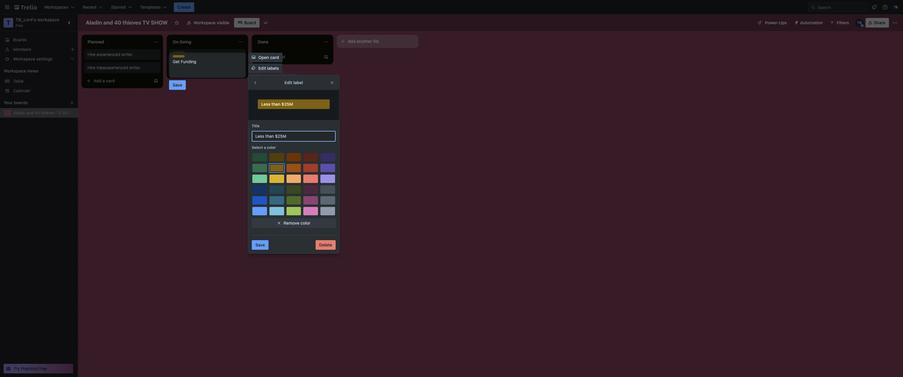 Task type: locate. For each thing, give the bounding box(es) containing it.
0 vertical spatial writer
[[121, 52, 133, 57]]

add left another
[[348, 39, 356, 44]]

1 horizontal spatial tv
[[142, 19, 150, 26]]

1 vertical spatial thieves
[[41, 110, 55, 115]]

0 vertical spatial aladin and 40 thieves tv show
[[86, 19, 168, 26]]

label
[[293, 80, 303, 85]]

add a card up labels
[[264, 54, 285, 59]]

open
[[258, 55, 269, 60]]

visible
[[217, 20, 229, 25]]

add a card
[[264, 54, 285, 59], [94, 78, 115, 83]]

save
[[173, 82, 182, 88], [255, 242, 265, 248]]

2 vertical spatial edit
[[258, 120, 266, 125]]

1 horizontal spatial workspace
[[193, 20, 216, 25]]

1 horizontal spatial 40
[[114, 19, 121, 26]]

1 horizontal spatial a
[[264, 145, 266, 150]]

move button
[[248, 96, 273, 105]]

hire inexexperienced writer link
[[88, 65, 157, 71]]

1 vertical spatial and
[[26, 110, 34, 115]]

edit dates
[[258, 120, 278, 125]]

0 vertical spatial show
[[151, 19, 168, 26]]

aladin and 40 thieves tv show inside 'board name' text field
[[86, 19, 168, 26]]

change cover button
[[248, 85, 289, 95]]

add
[[348, 39, 356, 44], [264, 54, 272, 59], [94, 78, 101, 83]]

hire experienced writer
[[88, 52, 133, 57]]

table
[[13, 79, 24, 84]]

hire experienced writer link
[[88, 52, 157, 58]]

add a card button up labels
[[254, 52, 321, 62]]

a down inexexperienced
[[103, 78, 105, 83]]

0 vertical spatial thieves
[[123, 19, 141, 26]]

0 vertical spatial add a card
[[264, 54, 285, 59]]

add up edit labels
[[264, 54, 272, 59]]

experienced
[[97, 52, 120, 57]]

0 horizontal spatial show
[[63, 110, 75, 115]]

boards link
[[0, 35, 78, 45]]

1 horizontal spatial add a card
[[264, 54, 285, 59]]

1 vertical spatial change
[[258, 87, 274, 92]]

1 vertical spatial add a card button
[[84, 76, 151, 86]]

0 vertical spatial change
[[258, 76, 274, 82]]

remove color button
[[252, 218, 336, 228]]

1 vertical spatial add a card
[[94, 78, 115, 83]]

1 horizontal spatial aladin and 40 thieves tv show
[[86, 19, 168, 26]]

and inside 'board name' text field
[[103, 19, 113, 26]]

add a card button down hire inexexperienced writer
[[84, 76, 151, 86]]

show inside 'board name' text field
[[151, 19, 168, 26]]

members
[[275, 76, 293, 82]]

show down add board icon
[[63, 110, 75, 115]]

0 horizontal spatial color
[[267, 145, 276, 150]]

2 vertical spatial add
[[94, 78, 101, 83]]

free
[[16, 23, 23, 28]]

card
[[276, 54, 285, 59], [270, 55, 279, 60], [106, 78, 115, 83]]

hire
[[88, 52, 95, 57], [88, 65, 95, 70]]

list
[[373, 39, 379, 44]]

1 vertical spatial color: yellow, title: none image
[[173, 55, 185, 58]]

workspace visible
[[193, 20, 229, 25]]

aladin
[[86, 19, 102, 26], [13, 110, 25, 115]]

0 horizontal spatial and
[[26, 110, 34, 115]]

ups
[[779, 20, 787, 25]]

tv inside 'board name' text field
[[142, 19, 150, 26]]

color: yellow, title: none image
[[173, 52, 185, 54], [173, 55, 185, 58]]

remove color
[[284, 221, 310, 226]]

workspace
[[193, 20, 216, 25], [4, 68, 26, 73]]

1 vertical spatial writer
[[129, 65, 140, 70]]

2 change from the top
[[258, 87, 274, 92]]

2 hire from the top
[[88, 65, 95, 70]]

1 vertical spatial aladin and 40 thieves tv show
[[13, 110, 75, 115]]

edit for edit label
[[284, 80, 292, 85]]

open information menu image
[[882, 4, 888, 10]]

workspace left visible
[[193, 20, 216, 25]]

hire inexexperienced writer
[[88, 65, 140, 70]]

1 hire from the top
[[88, 52, 95, 57]]

edit label
[[284, 80, 303, 85]]

1 horizontal spatial add a card button
[[254, 52, 321, 62]]

another
[[357, 39, 372, 44]]

add inside button
[[348, 39, 356, 44]]

change cover
[[258, 87, 286, 92]]

workspace up table
[[4, 68, 26, 73]]

color right remove at the bottom of the page
[[300, 221, 310, 226]]

hire left experienced
[[88, 52, 95, 57]]

move
[[258, 98, 269, 103]]

writer down hire experienced writer link
[[129, 65, 140, 70]]

card up labels
[[276, 54, 285, 59]]

0 vertical spatial save
[[173, 82, 182, 88]]

and inside the aladin and 40 thieves tv show link
[[26, 110, 34, 115]]

card down inexexperienced
[[106, 78, 115, 83]]

archive
[[258, 130, 273, 135]]

2 horizontal spatial a
[[273, 54, 275, 59]]

0 horizontal spatial add a card
[[94, 78, 115, 83]]

1 horizontal spatial aladin
[[86, 19, 102, 26]]

writer
[[121, 52, 133, 57], [129, 65, 140, 70]]

0 vertical spatial tv
[[142, 19, 150, 26]]

edit left dates on the left top
[[258, 120, 266, 125]]

hire for hire experienced writer
[[88, 52, 95, 57]]

40
[[114, 19, 121, 26], [35, 110, 40, 115]]

writer up the hire inexexperienced writer link at top
[[121, 52, 133, 57]]

show left star or unstar board image
[[151, 19, 168, 26]]

1 vertical spatial edit
[[284, 80, 292, 85]]

delete button
[[316, 240, 336, 250]]

0 vertical spatial save button
[[169, 80, 186, 90]]

aladin and 40 thieves tv show
[[86, 19, 168, 26], [13, 110, 75, 115]]

change down edit labels 'button' at the left top
[[258, 76, 274, 82]]

delete
[[319, 242, 332, 248]]

cover
[[275, 87, 286, 92]]

0 horizontal spatial add a card button
[[84, 76, 151, 86]]

thieves
[[123, 19, 141, 26], [41, 110, 55, 115]]

0 vertical spatial a
[[273, 54, 275, 59]]

0 vertical spatial add
[[348, 39, 356, 44]]

workspace visible button
[[183, 18, 233, 28]]

0 notifications image
[[871, 4, 878, 11]]

0 horizontal spatial aladin
[[13, 110, 25, 115]]

1 vertical spatial hire
[[88, 65, 95, 70]]

$25m
[[281, 102, 293, 107]]

color
[[267, 145, 276, 150], [300, 221, 310, 226]]

edit inside button
[[258, 120, 266, 125]]

board link
[[234, 18, 260, 28]]

a right open on the left top of the page
[[273, 54, 275, 59]]

automation button
[[792, 18, 827, 28]]

0 horizontal spatial a
[[103, 78, 105, 83]]

Board name text field
[[83, 18, 171, 28]]

edit left labels
[[258, 66, 266, 71]]

change
[[258, 76, 274, 82], [258, 87, 274, 92]]

color inside button
[[300, 221, 310, 226]]

0 vertical spatial add a card button
[[254, 52, 321, 62]]

0 vertical spatial and
[[103, 19, 113, 26]]

add another list button
[[337, 35, 418, 48]]

None text field
[[252, 131, 336, 142]]

show menu image
[[892, 20, 898, 26]]

0 vertical spatial 40
[[114, 19, 121, 26]]

1 vertical spatial add
[[264, 54, 272, 59]]

0 vertical spatial edit
[[258, 66, 266, 71]]

change up move
[[258, 87, 274, 92]]

create from template… image
[[324, 55, 328, 59]]

tv
[[142, 19, 150, 26], [56, 110, 61, 115]]

0 vertical spatial aladin
[[86, 19, 102, 26]]

2 horizontal spatial add
[[348, 39, 356, 44]]

and
[[103, 19, 113, 26], [26, 110, 34, 115]]

0 horizontal spatial tv
[[56, 110, 61, 115]]

add a card down inexexperienced
[[94, 78, 115, 83]]

1 vertical spatial color
[[300, 221, 310, 226]]

add a card for add a card button associated with create from template… image
[[264, 54, 285, 59]]

members link
[[0, 45, 78, 54]]

add a card button
[[254, 52, 321, 62], [84, 76, 151, 86]]

edit dates button
[[248, 117, 282, 127]]

workspace inside button
[[193, 20, 216, 25]]

add for add another list button
[[348, 39, 356, 44]]

1 horizontal spatial thieves
[[123, 19, 141, 26]]

remove
[[284, 221, 299, 226]]

1 vertical spatial a
[[103, 78, 105, 83]]

writer for hire experienced writer
[[121, 52, 133, 57]]

0 vertical spatial hire
[[88, 52, 95, 57]]

close popover image
[[330, 80, 334, 85]]

a
[[273, 54, 275, 59], [103, 78, 105, 83], [264, 145, 266, 150]]

0 vertical spatial color: yellow, title: none image
[[173, 52, 185, 54]]

1 horizontal spatial add
[[264, 54, 272, 59]]

1 horizontal spatial color
[[300, 221, 310, 226]]

1 horizontal spatial and
[[103, 19, 113, 26]]

t
[[7, 19, 10, 26]]

add a card for add a card button related to create from template… icon at left top
[[94, 78, 115, 83]]

1 vertical spatial 40
[[35, 110, 40, 115]]

1 color: yellow, title: none image from the top
[[173, 52, 185, 54]]

hire left inexexperienced
[[88, 65, 95, 70]]

a right the 'select'
[[264, 145, 266, 150]]

1 vertical spatial aladin
[[13, 110, 25, 115]]

edit labels
[[258, 66, 279, 71]]

free
[[39, 366, 47, 371]]

0 vertical spatial workspace
[[193, 20, 216, 25]]

1 vertical spatial workspace
[[4, 68, 26, 73]]

edit inside 'button'
[[258, 66, 266, 71]]

edit left label at the left of the page
[[284, 80, 292, 85]]

color right the 'select'
[[267, 145, 276, 150]]

add down inexexperienced
[[94, 78, 101, 83]]

0 horizontal spatial add
[[94, 78, 101, 83]]

1 change from the top
[[258, 76, 274, 82]]

1 vertical spatial save
[[255, 242, 265, 248]]

card for create from template… icon at left top
[[106, 78, 115, 83]]

1 vertical spatial tv
[[56, 110, 61, 115]]

tyler black (tylerblack44) image
[[892, 4, 899, 11]]

copy
[[258, 109, 269, 114]]

a for add a card button associated with create from template… image
[[273, 54, 275, 59]]

premium
[[21, 366, 38, 371]]

1 horizontal spatial save button
[[252, 240, 268, 250]]

1 horizontal spatial show
[[151, 19, 168, 26]]

0 horizontal spatial workspace
[[4, 68, 26, 73]]

writer for hire inexexperienced writer
[[129, 65, 140, 70]]

edit
[[258, 66, 266, 71], [284, 80, 292, 85], [258, 120, 266, 125]]



Task type: vqa. For each thing, say whether or not it's contained in the screenshot.
Jeremy Miller (jeremymiller198) image
no



Task type: describe. For each thing, give the bounding box(es) containing it.
workspace for workspace views
[[4, 68, 26, 73]]

get funding
[[173, 55, 196, 61]]

boards
[[13, 37, 27, 42]]

customize views image
[[263, 20, 269, 26]]

40 inside 'board name' text field
[[114, 19, 121, 26]]

Search field
[[816, 3, 868, 12]]

title
[[252, 124, 260, 128]]

power-
[[765, 20, 779, 25]]

less
[[261, 102, 270, 107]]

0 horizontal spatial aladin and 40 thieves tv show
[[13, 110, 75, 115]]

color: yellow, title: "less than $25m" element
[[258, 100, 330, 109]]

add a card button for create from template… icon at left top
[[84, 76, 151, 86]]

0 horizontal spatial save
[[173, 82, 182, 88]]

edit card image
[[238, 52, 243, 57]]

aladin inside 'board name' text field
[[86, 19, 102, 26]]

automation
[[800, 20, 823, 25]]

power-ups button
[[753, 18, 790, 28]]

open card link
[[248, 53, 283, 62]]

create
[[177, 4, 191, 10]]

1 vertical spatial save button
[[252, 240, 268, 250]]

calendar
[[13, 88, 31, 93]]

dates
[[267, 120, 278, 125]]

members
[[13, 47, 31, 52]]

add for add a card button associated with create from template… image
[[264, 54, 272, 59]]

workspace
[[37, 17, 59, 22]]

try premium free
[[14, 366, 47, 371]]

table link
[[13, 78, 74, 84]]

funding
[[181, 55, 196, 61]]

add a card button for create from template… image
[[254, 52, 321, 62]]

labels
[[267, 66, 279, 71]]

t link
[[4, 18, 13, 28]]

add another list
[[348, 39, 379, 44]]

tb_lord's
[[16, 17, 36, 22]]

boards
[[14, 100, 28, 105]]

change members button
[[248, 74, 297, 84]]

your boards
[[4, 100, 28, 105]]

return to previous screen image
[[253, 80, 258, 85]]

select
[[252, 145, 263, 150]]

change members
[[258, 76, 293, 82]]

card for create from template… image
[[276, 54, 285, 59]]

1 horizontal spatial save
[[255, 242, 265, 248]]

your boards with 1 items element
[[4, 99, 61, 106]]

add for add a card button related to create from template… icon at left top
[[94, 78, 101, 83]]

thieves inside 'board name' text field
[[123, 19, 141, 26]]

share
[[874, 20, 885, 25]]

less than $25m
[[261, 102, 293, 107]]

workspace for workspace visible
[[193, 20, 216, 25]]

2 vertical spatial a
[[264, 145, 266, 150]]

board
[[244, 20, 256, 25]]

0 horizontal spatial save button
[[169, 80, 186, 90]]

0 vertical spatial color
[[267, 145, 276, 150]]

star or unstar board image
[[174, 20, 179, 25]]

add board image
[[70, 100, 74, 105]]

sm image
[[792, 18, 800, 26]]

tb_lord's workspace free
[[16, 17, 59, 28]]

get funding link
[[173, 55, 242, 61]]

edit for edit dates
[[258, 120, 266, 125]]

your
[[4, 100, 13, 105]]

than
[[272, 102, 280, 107]]

inexexperienced
[[97, 65, 128, 70]]

0 horizontal spatial 40
[[35, 110, 40, 115]]

hire for hire inexexperienced writer
[[88, 65, 95, 70]]

a for add a card button related to create from template… icon at left top
[[103, 78, 105, 83]]

create from template… image
[[153, 79, 158, 83]]

aladin and 40 thieves tv show link
[[13, 110, 75, 116]]

Get Funding text field
[[173, 59, 242, 76]]

open card
[[258, 55, 279, 60]]

calendar link
[[13, 88, 74, 94]]

power-ups
[[765, 20, 787, 25]]

filters button
[[828, 18, 851, 28]]

share button
[[865, 18, 889, 28]]

primary element
[[0, 0, 903, 14]]

copy button
[[248, 107, 272, 116]]

search image
[[811, 5, 816, 10]]

workspace views
[[4, 68, 38, 73]]

0 horizontal spatial thieves
[[41, 110, 55, 115]]

edit labels button
[[248, 64, 282, 73]]

views
[[27, 68, 38, 73]]

tb_lord's workspace link
[[16, 17, 59, 22]]

change for change cover
[[258, 87, 274, 92]]

create button
[[174, 2, 194, 12]]

select a color
[[252, 145, 276, 150]]

2 color: yellow, title: none image from the top
[[173, 55, 185, 58]]

archive button
[[248, 128, 277, 138]]

filters
[[837, 20, 849, 25]]

get
[[173, 55, 180, 61]]

try premium free button
[[4, 364, 73, 374]]

1 vertical spatial show
[[63, 110, 75, 115]]

try
[[14, 366, 20, 371]]

tb_lord (tylerblack44) image
[[855, 19, 864, 27]]

change for change members
[[258, 76, 274, 82]]

edit for edit labels
[[258, 66, 266, 71]]

card right open on the left top of the page
[[270, 55, 279, 60]]



